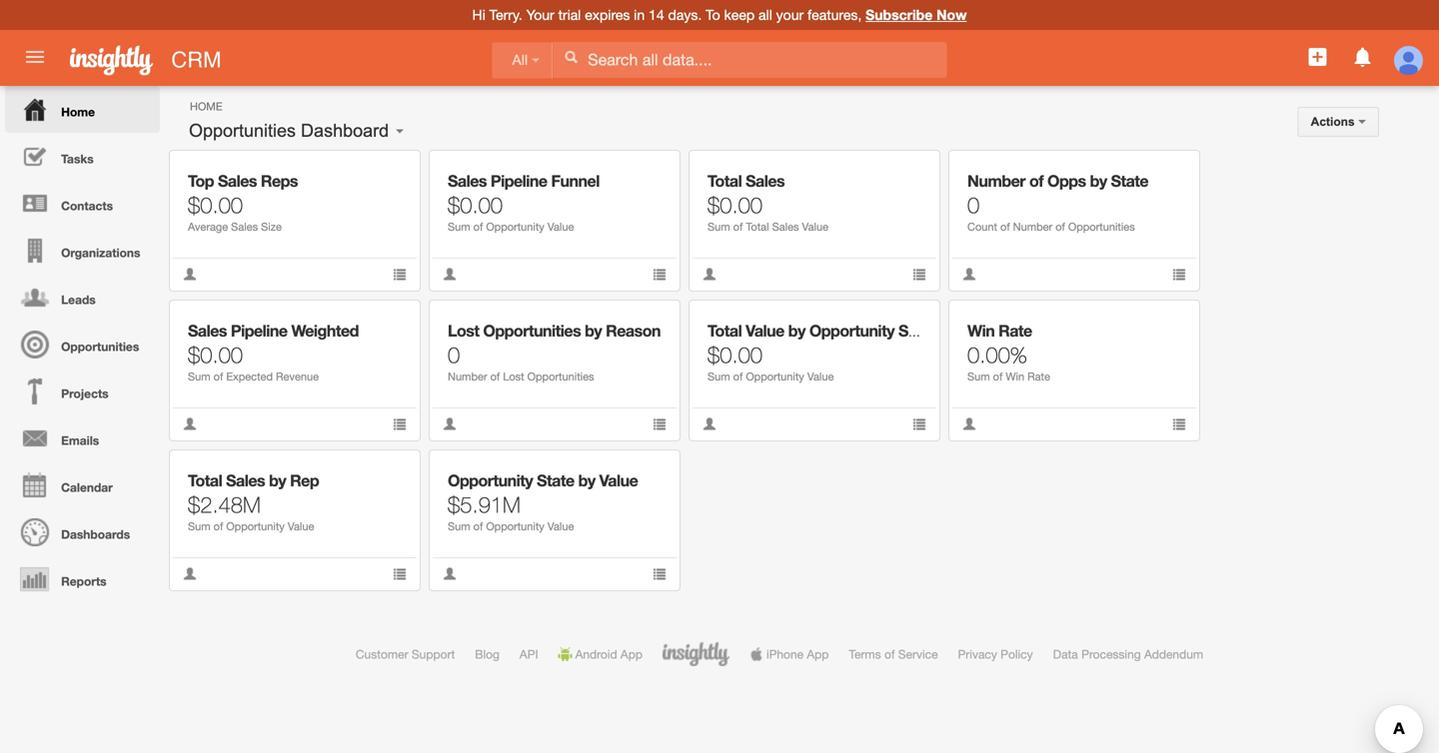 Task type: locate. For each thing, give the bounding box(es) containing it.
by inside number of opps by state 0 count of number of opportunities
[[1090, 171, 1107, 190]]

of down $5.91m
[[474, 520, 483, 533]]

of inside total sales $0.00 sum of total sales value
[[733, 220, 743, 233]]

pipeline
[[491, 171, 547, 190], [231, 321, 288, 340]]

navigation
[[0, 86, 160, 603]]

of down sales pipeline funnel link
[[474, 220, 483, 233]]

pipeline left funnel
[[491, 171, 547, 190]]

opportunities
[[189, 120, 296, 141], [1068, 220, 1135, 233], [483, 321, 581, 340], [61, 340, 139, 354], [527, 370, 594, 383]]

user image down the $2.48m
[[183, 567, 197, 581]]

0 inside the lost opportunities by reason 0 number of lost opportunities
[[448, 342, 460, 368]]

0 horizontal spatial home
[[61, 105, 95, 119]]

pipeline inside sales pipeline weighted $0.00 sum of expected revenue
[[231, 321, 288, 340]]

sales pipeline funnel link
[[448, 171, 600, 190]]

privacy
[[958, 648, 998, 662]]

state inside total value by opportunity state $0.00 sum of opportunity value
[[899, 321, 936, 340]]

user image down the 0.00%
[[963, 417, 977, 431]]

sum
[[448, 220, 470, 233], [708, 220, 730, 233], [188, 370, 211, 383], [708, 370, 730, 383], [968, 370, 990, 383], [188, 520, 211, 533], [448, 520, 470, 533]]

opportunity state by value link
[[448, 471, 638, 490]]

value inside total sales $0.00 sum of total sales value
[[802, 220, 829, 233]]

wrench image for opps
[[1158, 165, 1172, 179]]

$0.00 up expected
[[188, 342, 243, 368]]

0 horizontal spatial state
[[537, 471, 574, 490]]

opportunity inside total sales by rep $2.48m sum of opportunity value
[[226, 520, 285, 533]]

reports
[[61, 575, 107, 589]]

list image
[[393, 267, 407, 281], [1173, 267, 1187, 281], [653, 417, 667, 431], [913, 417, 927, 431], [393, 567, 407, 581], [653, 567, 667, 581]]

list image for $0.00
[[913, 267, 927, 281]]

white image
[[564, 50, 578, 64]]

app right android
[[621, 648, 643, 662]]

total for state
[[708, 321, 742, 340]]

$0.00 down total sales link
[[708, 192, 763, 218]]

leads
[[61, 293, 96, 307]]

home
[[190, 100, 223, 113], [61, 105, 95, 119]]

0 horizontal spatial pipeline
[[231, 321, 288, 340]]

2 vertical spatial number
[[448, 370, 487, 383]]

$0.00 inside sales pipeline funnel $0.00 sum of opportunity value
[[448, 192, 503, 218]]

0 vertical spatial number
[[968, 171, 1026, 190]]

addendum
[[1145, 648, 1204, 662]]

0.00%
[[968, 342, 1028, 368]]

number up count
[[968, 171, 1026, 190]]

$0.00 for sales pipeline weighted
[[188, 342, 243, 368]]

hi terry. your trial expires in 14 days. to keep all your features, subscribe now
[[472, 6, 967, 23]]

value inside total sales by rep $2.48m sum of opportunity value
[[288, 520, 314, 533]]

sum inside total sales $0.00 sum of total sales value
[[708, 220, 730, 233]]

trial
[[558, 6, 581, 23]]

2 vertical spatial state
[[537, 471, 574, 490]]

$0.00 for sales pipeline funnel
[[448, 192, 503, 218]]

rate up the 0.00%
[[999, 321, 1032, 340]]

number inside the lost opportunities by reason 0 number of lost opportunities
[[448, 370, 487, 383]]

sum inside win rate 0.00% sum of win rate
[[968, 370, 990, 383]]

by for $0.00
[[789, 321, 806, 340]]

features,
[[808, 6, 862, 23]]

wrench image
[[638, 165, 652, 179], [898, 315, 912, 329], [379, 465, 393, 479], [638, 465, 652, 479]]

total sales by rep link
[[188, 471, 319, 490]]

user image down count
[[963, 267, 977, 281]]

1 vertical spatial user image
[[963, 417, 977, 431]]

customer support
[[356, 648, 455, 662]]

1 horizontal spatial 0
[[968, 192, 980, 218]]

navigation containing home
[[0, 86, 160, 603]]

$0.00
[[188, 192, 243, 218], [448, 192, 503, 218], [708, 192, 763, 218], [188, 342, 243, 368], [708, 342, 763, 368]]

$0.00 up 'average'
[[188, 192, 243, 218]]

wrench image for $0.00
[[898, 165, 912, 179]]

app for iphone app
[[807, 648, 829, 662]]

by for 0
[[585, 321, 602, 340]]

1 app from the left
[[621, 648, 643, 662]]

of inside opportunity state by value $5.91m sum of opportunity value
[[474, 520, 483, 533]]

2 vertical spatial user image
[[183, 567, 197, 581]]

2 app from the left
[[807, 648, 829, 662]]

number down lost opportunities by reason 'link'
[[448, 370, 487, 383]]

contacts link
[[5, 180, 160, 227]]

of down the $2.48m
[[214, 520, 223, 533]]

1 horizontal spatial app
[[807, 648, 829, 662]]

home inside navigation
[[61, 105, 95, 119]]

state inside number of opps by state 0 count of number of opportunities
[[1111, 171, 1149, 190]]

1 vertical spatial 0
[[448, 342, 460, 368]]

of right count
[[1001, 220, 1010, 233]]

api
[[520, 648, 538, 662]]

total
[[708, 171, 742, 190], [746, 220, 769, 233], [708, 321, 742, 340], [188, 471, 222, 490]]

all link
[[492, 42, 553, 78]]

wrench image
[[379, 165, 393, 179], [898, 165, 912, 179], [1158, 165, 1172, 179], [379, 315, 393, 329], [638, 315, 652, 329], [1158, 315, 1172, 329]]

1 vertical spatial state
[[899, 321, 936, 340]]

rate down the win rate link
[[1028, 370, 1051, 383]]

android
[[575, 648, 617, 662]]

rate
[[999, 321, 1032, 340], [1028, 370, 1051, 383]]

0 horizontal spatial 0
[[448, 342, 460, 368]]

of down lost opportunities by reason 'link'
[[490, 370, 500, 383]]

now
[[937, 6, 967, 23]]

tasks
[[61, 152, 94, 166]]

of down total sales link
[[733, 220, 743, 233]]

$0.00 down total value by opportunity state link
[[708, 342, 763, 368]]

0 vertical spatial rate
[[999, 321, 1032, 340]]

iphone app
[[767, 648, 829, 662]]

total inside total value by opportunity state $0.00 sum of opportunity value
[[708, 321, 742, 340]]

iphone
[[767, 648, 804, 662]]

crm
[[171, 47, 221, 72]]

0 horizontal spatial win
[[968, 321, 995, 340]]

win down the 0.00%
[[1006, 370, 1025, 383]]

user image
[[963, 267, 977, 281], [963, 417, 977, 431], [183, 567, 197, 581]]

pipeline for weighted
[[231, 321, 288, 340]]

win rate link
[[968, 321, 1032, 340]]

$0.00 inside sales pipeline weighted $0.00 sum of expected revenue
[[188, 342, 243, 368]]

of left expected
[[214, 370, 223, 383]]

sales inside total sales by rep $2.48m sum of opportunity value
[[226, 471, 265, 490]]

terry.
[[489, 6, 523, 23]]

0 vertical spatial state
[[1111, 171, 1149, 190]]

list image for reason
[[653, 417, 667, 431]]

user image
[[183, 267, 197, 281], [443, 267, 457, 281], [703, 267, 717, 281], [183, 417, 197, 431], [443, 417, 457, 431], [703, 417, 717, 431], [443, 567, 457, 581]]

sales
[[218, 171, 257, 190], [448, 171, 487, 190], [746, 171, 785, 190], [231, 220, 258, 233], [772, 220, 799, 233], [188, 321, 227, 340], [226, 471, 265, 490]]

of inside sales pipeline funnel $0.00 sum of opportunity value
[[474, 220, 483, 233]]

0 vertical spatial lost
[[448, 321, 479, 340]]

calendar
[[61, 481, 113, 495]]

blog
[[475, 648, 500, 662]]

opportunities link
[[5, 321, 160, 368]]

win up the 0.00%
[[968, 321, 995, 340]]

of inside total value by opportunity state $0.00 sum of opportunity value
[[733, 370, 743, 383]]

total for $2.48m
[[188, 471, 222, 490]]

by inside the lost opportunities by reason 0 number of lost opportunities
[[585, 321, 602, 340]]

lost
[[448, 321, 479, 340], [503, 370, 524, 383]]

projects link
[[5, 368, 160, 415]]

$0.00 inside top sales reps $0.00 average sales size
[[188, 192, 243, 218]]

win
[[968, 321, 995, 340], [1006, 370, 1025, 383]]

$2.48m
[[188, 492, 261, 518]]

0 vertical spatial 0
[[968, 192, 980, 218]]

your
[[527, 6, 555, 23]]

of
[[1030, 171, 1044, 190], [474, 220, 483, 233], [733, 220, 743, 233], [1001, 220, 1010, 233], [1056, 220, 1065, 233], [214, 370, 223, 383], [490, 370, 500, 383], [733, 370, 743, 383], [993, 370, 1003, 383], [214, 520, 223, 533], [474, 520, 483, 533], [885, 648, 895, 662]]

android app link
[[558, 648, 643, 662]]

1 vertical spatial number
[[1013, 220, 1053, 233]]

0 vertical spatial pipeline
[[491, 171, 547, 190]]

by inside total sales by rep $2.48m sum of opportunity value
[[269, 471, 286, 490]]

calendar link
[[5, 462, 160, 509]]

list image for weighted
[[393, 417, 407, 431]]

0 vertical spatial user image
[[963, 267, 977, 281]]

privacy policy
[[958, 648, 1033, 662]]

list image for $0.00
[[393, 267, 407, 281]]

pipeline for funnel
[[491, 171, 547, 190]]

$0.00 down sales pipeline funnel link
[[448, 192, 503, 218]]

processing
[[1082, 648, 1141, 662]]

pipeline up expected
[[231, 321, 288, 340]]

list image for funnel
[[653, 267, 667, 281]]

1 horizontal spatial home
[[190, 100, 223, 113]]

to
[[706, 6, 720, 23]]

Search all data.... text field
[[553, 42, 947, 78]]

rep
[[290, 471, 319, 490]]

user image for opportunity state by value
[[443, 567, 457, 581]]

home up tasks link
[[61, 105, 95, 119]]

app right iphone
[[807, 648, 829, 662]]

service
[[898, 648, 938, 662]]

of down total value by opportunity state link
[[733, 370, 743, 383]]

of down the 0.00%
[[993, 370, 1003, 383]]

weighted
[[291, 321, 359, 340]]

0 horizontal spatial app
[[621, 648, 643, 662]]

sum inside total value by opportunity state $0.00 sum of opportunity value
[[708, 370, 730, 383]]

number right count
[[1013, 220, 1053, 233]]

days.
[[668, 6, 702, 23]]

opportunities dashboard button
[[182, 116, 396, 146]]

2 horizontal spatial state
[[1111, 171, 1149, 190]]

blog link
[[475, 648, 500, 662]]

total inside total sales by rep $2.48m sum of opportunity value
[[188, 471, 222, 490]]

state for 0
[[1111, 171, 1149, 190]]

total value by opportunity state $0.00 sum of opportunity value
[[708, 321, 936, 383]]

wrench image for reps
[[379, 165, 393, 179]]

state inside opportunity state by value $5.91m sum of opportunity value
[[537, 471, 574, 490]]

1 vertical spatial pipeline
[[231, 321, 288, 340]]

1 horizontal spatial state
[[899, 321, 936, 340]]

data
[[1053, 648, 1078, 662]]

by inside total value by opportunity state $0.00 sum of opportunity value
[[789, 321, 806, 340]]

$0.00 inside total sales $0.00 sum of total sales value
[[708, 192, 763, 218]]

14
[[649, 6, 664, 23]]

organizations
[[61, 246, 140, 260]]

1 horizontal spatial win
[[1006, 370, 1025, 383]]

home down crm
[[190, 100, 223, 113]]

sales inside sales pipeline weighted $0.00 sum of expected revenue
[[188, 321, 227, 340]]

number of opps by state 0 count of number of opportunities
[[968, 171, 1149, 233]]

list image
[[653, 267, 667, 281], [913, 267, 927, 281], [393, 417, 407, 431], [1173, 417, 1187, 431]]

1 vertical spatial lost
[[503, 370, 524, 383]]

list image for opportunity
[[913, 417, 927, 431]]

1 horizontal spatial pipeline
[[491, 171, 547, 190]]

total sales by rep $2.48m sum of opportunity value
[[188, 471, 319, 533]]

0
[[968, 192, 980, 218], [448, 342, 460, 368]]

pipeline inside sales pipeline funnel $0.00 sum of opportunity value
[[491, 171, 547, 190]]

by inside opportunity state by value $5.91m sum of opportunity value
[[578, 471, 595, 490]]

number
[[968, 171, 1026, 190], [1013, 220, 1053, 233], [448, 370, 487, 383]]

user image for sales pipeline weighted
[[183, 417, 197, 431]]

total sales link
[[708, 171, 785, 190]]

sum inside sales pipeline weighted $0.00 sum of expected revenue
[[188, 370, 211, 383]]

lost opportunities by reason link
[[448, 321, 661, 340]]

dashboard
[[301, 120, 389, 141]]



Task type: vqa. For each thing, say whether or not it's contained in the screenshot.


Task type: describe. For each thing, give the bounding box(es) containing it.
$5.91m
[[448, 492, 521, 518]]

of down number of opps by state link
[[1056, 220, 1065, 233]]

sales pipeline weighted $0.00 sum of expected revenue
[[188, 321, 359, 383]]

by for $2.48m
[[269, 471, 286, 490]]

opportunities inside button
[[189, 120, 296, 141]]

user image for win
[[963, 417, 977, 431]]

list image for value
[[653, 567, 667, 581]]

of left opps
[[1030, 171, 1044, 190]]

list image for 0.00%
[[1173, 417, 1187, 431]]

leads link
[[5, 274, 160, 321]]

support
[[412, 648, 455, 662]]

reason
[[606, 321, 661, 340]]

hi
[[472, 6, 486, 23]]

1 vertical spatial win
[[1006, 370, 1025, 383]]

state for $0.00
[[899, 321, 936, 340]]

$0.00 for top sales reps
[[188, 192, 243, 218]]

win rate 0.00% sum of win rate
[[968, 321, 1051, 383]]

total sales $0.00 sum of total sales value
[[708, 171, 829, 233]]

app for android app
[[621, 648, 643, 662]]

user image for 0
[[963, 267, 977, 281]]

sales inside sales pipeline funnel $0.00 sum of opportunity value
[[448, 171, 487, 190]]

policy
[[1001, 648, 1033, 662]]

top
[[188, 171, 214, 190]]

api link
[[520, 648, 538, 662]]

reps
[[261, 171, 298, 190]]

contacts
[[61, 199, 113, 213]]

customer support link
[[356, 648, 455, 662]]

list image for by
[[1173, 267, 1187, 281]]

reports link
[[5, 556, 160, 603]]

user image for lost opportunities by reason
[[443, 417, 457, 431]]

$0.00 inside total value by opportunity state $0.00 sum of opportunity value
[[708, 342, 763, 368]]

android app
[[575, 648, 643, 662]]

actions button
[[1298, 107, 1380, 137]]

revenue
[[276, 370, 319, 383]]

wrench image for 0.00%
[[1158, 315, 1172, 329]]

sum inside opportunity state by value $5.91m sum of opportunity value
[[448, 520, 470, 533]]

of right terms
[[885, 648, 895, 662]]

of inside total sales by rep $2.48m sum of opportunity value
[[214, 520, 223, 533]]

sum inside sales pipeline funnel $0.00 sum of opportunity value
[[448, 220, 470, 233]]

opportunities inside number of opps by state 0 count of number of opportunities
[[1068, 220, 1135, 233]]

sum inside total sales by rep $2.48m sum of opportunity value
[[188, 520, 211, 533]]

emails
[[61, 434, 99, 448]]

sales pipeline funnel $0.00 sum of opportunity value
[[448, 171, 600, 233]]

0 inside number of opps by state 0 count of number of opportunities
[[968, 192, 980, 218]]

sales pipeline weighted link
[[188, 321, 359, 340]]

emails link
[[5, 415, 160, 462]]

list image for rep
[[393, 567, 407, 581]]

funnel
[[551, 171, 600, 190]]

opportunity inside sales pipeline funnel $0.00 sum of opportunity value
[[486, 220, 545, 233]]

keep
[[724, 6, 755, 23]]

1 horizontal spatial lost
[[503, 370, 524, 383]]

expected
[[226, 370, 273, 383]]

of inside the lost opportunities by reason 0 number of lost opportunities
[[490, 370, 500, 383]]

data processing addendum link
[[1053, 648, 1204, 662]]

total for of
[[708, 171, 742, 190]]

top sales reps $0.00 average sales size
[[188, 171, 298, 233]]

opps
[[1048, 171, 1086, 190]]

0 horizontal spatial lost
[[448, 321, 479, 340]]

number of opps by state link
[[968, 171, 1149, 190]]

organizations link
[[5, 227, 160, 274]]

dashboards
[[61, 528, 130, 542]]

your
[[776, 6, 804, 23]]

total value by opportunity state link
[[708, 321, 936, 340]]

average
[[188, 220, 228, 233]]

user image for sum
[[183, 567, 197, 581]]

by for $5.91m
[[578, 471, 595, 490]]

opportunities inside navigation
[[61, 340, 139, 354]]

size
[[261, 220, 282, 233]]

subscribe
[[866, 6, 933, 23]]

iphone app link
[[750, 648, 829, 662]]

of inside win rate 0.00% sum of win rate
[[993, 370, 1003, 383]]

opportunity state by value $5.91m sum of opportunity value
[[448, 471, 638, 533]]

1 vertical spatial rate
[[1028, 370, 1051, 383]]

customer
[[356, 648, 408, 662]]

user image for total sales
[[703, 267, 717, 281]]

in
[[634, 6, 645, 23]]

home link
[[5, 86, 160, 133]]

user image for sales pipeline funnel
[[443, 267, 457, 281]]

dashboards link
[[5, 509, 160, 556]]

notifications image
[[1351, 45, 1375, 69]]

opportunities dashboard
[[189, 120, 389, 141]]

expires
[[585, 6, 630, 23]]

actions
[[1311, 115, 1359, 128]]

terms
[[849, 648, 881, 662]]

value inside sales pipeline funnel $0.00 sum of opportunity value
[[548, 220, 574, 233]]

user image for total value by opportunity state
[[703, 417, 717, 431]]

terms of service link
[[849, 648, 938, 662]]

user image for top sales reps
[[183, 267, 197, 281]]

count
[[968, 220, 998, 233]]

privacy policy link
[[958, 648, 1033, 662]]

projects
[[61, 387, 109, 401]]

0 vertical spatial win
[[968, 321, 995, 340]]

of inside sales pipeline weighted $0.00 sum of expected revenue
[[214, 370, 223, 383]]

all
[[512, 52, 528, 68]]

wrench image for weighted
[[379, 315, 393, 329]]

terms of service
[[849, 648, 938, 662]]

data processing addendum
[[1053, 648, 1204, 662]]

lost opportunities by reason 0 number of lost opportunities
[[448, 321, 661, 383]]

top sales reps link
[[188, 171, 298, 190]]



